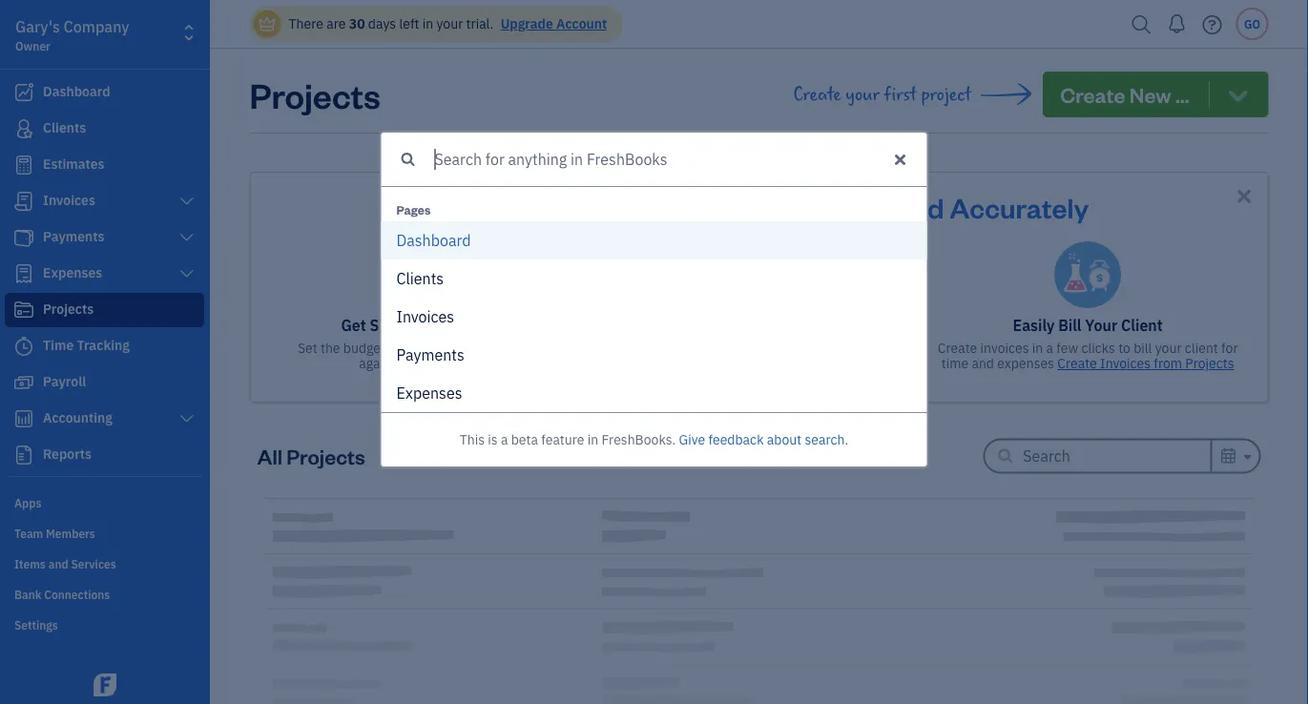Task type: describe. For each thing, give the bounding box(es) containing it.
e
[[397, 383, 405, 403]]

works
[[464, 355, 501, 372]]

it.
[[406, 355, 417, 372]]

get started with projects
[[341, 315, 519, 335]]

2 the from the left
[[408, 339, 428, 357]]

gary's
[[15, 17, 60, 37]]

e left 'it'
[[435, 345, 443, 365]]

s down the how it works
[[455, 383, 462, 403]]

projects right from
[[1186, 355, 1234, 372]]

invoices
[[981, 339, 1029, 357]]

Search text field
[[1023, 441, 1210, 471]]

payment image
[[12, 228, 35, 247]]

30
[[349, 15, 365, 32]]

bill
[[1134, 339, 1152, 357]]

invoices
[[1100, 355, 1151, 372]]

1 horizontal spatial project
[[921, 84, 972, 105]]

go to help image
[[1197, 10, 1228, 39]]

items and services image
[[14, 555, 204, 571]]

and inside create invoices in a few clicks to bill your client for time and expenses
[[972, 355, 994, 372]]

team members image
[[14, 525, 204, 540]]

c
[[397, 269, 406, 289]]

0 horizontal spatial your
[[437, 15, 463, 32]]

d
[[397, 231, 407, 251]]

a inside create invoices in a few clicks to bill your client for time and expenses
[[1046, 339, 1054, 357]]

time inside set the budget for the project and track time against it.
[[536, 339, 563, 357]]

search.
[[805, 431, 849, 449]]

apps image
[[14, 494, 204, 510]]

set the budget for the project and track time against it.
[[298, 339, 563, 372]]

feedback
[[709, 431, 764, 449]]

d
[[462, 231, 471, 251]]

easily
[[1013, 315, 1055, 335]]

give
[[679, 431, 705, 449]]

timer image
[[12, 337, 35, 356]]

against
[[359, 355, 402, 372]]

gary's company owner
[[15, 17, 129, 53]]

h
[[422, 231, 431, 251]]

it
[[451, 355, 461, 372]]

all projects
[[257, 442, 365, 470]]

in for this is a beta feature in freshbooks. give feedback about search.
[[588, 431, 599, 449]]

create for create invoices in a few clicks to bill your client for time and expenses
[[938, 339, 977, 357]]

e down 'it'
[[447, 383, 455, 403]]

are
[[327, 15, 346, 32]]

upgrade
[[501, 15, 553, 32]]

a left m in the left of the page
[[406, 345, 414, 365]]

s right c
[[447, 307, 454, 327]]

budget
[[343, 339, 385, 357]]

account
[[556, 15, 607, 32]]

pages
[[397, 202, 431, 218]]

0 horizontal spatial t
[[431, 269, 436, 289]]

s right p
[[439, 383, 447, 403]]

left
[[399, 15, 419, 32]]

1 vertical spatial get
[[341, 315, 366, 335]]

e right l
[[414, 269, 422, 289]]

chevron large down image for invoice 'image'
[[178, 194, 196, 209]]

chevron large down image for chart icon
[[178, 411, 196, 427]]

upgrade account link
[[497, 15, 607, 32]]

i n v o i c e s
[[397, 307, 454, 327]]

money image
[[12, 373, 35, 392]]

c l i e n t s
[[397, 269, 444, 289]]

how
[[420, 355, 448, 372]]

track
[[502, 339, 533, 357]]

v
[[411, 307, 419, 327]]

few
[[1057, 339, 1079, 357]]

is
[[488, 431, 498, 449]]

owner
[[15, 38, 50, 53]]

close image
[[1233, 185, 1255, 207]]

x
[[405, 383, 413, 403]]

create for create invoices from projects
[[1058, 355, 1097, 372]]

bank connections image
[[14, 586, 204, 601]]

client
[[1121, 315, 1163, 335]]

projects,
[[516, 189, 627, 225]]

create for create your first project
[[793, 84, 841, 105]]

assign a project manager image
[[725, 241, 793, 310]]

time inside create invoices in a few clicks to bill your client for time and expenses
[[942, 355, 969, 372]]

scope projects, track time and get paid accurately
[[429, 189, 1089, 225]]

1 horizontal spatial and
[[783, 189, 831, 225]]

trial.
[[466, 15, 494, 32]]

1 vertical spatial o
[[419, 307, 427, 327]]

beta
[[511, 431, 538, 449]]

from
[[1154, 355, 1182, 372]]

there are 30 days left in your trial. upgrade account
[[289, 15, 607, 32]]

create invoices in a few clicks to bill your client for time and expenses
[[938, 339, 1238, 372]]

about
[[767, 431, 802, 449]]

s left b at the left top of page
[[415, 231, 422, 251]]

chart image
[[12, 409, 35, 428]]

1 horizontal spatial your
[[846, 84, 880, 105]]

c
[[431, 307, 439, 327]]

for inside set the budget for the project and track time against it.
[[389, 339, 405, 357]]



Task type: vqa. For each thing, say whether or not it's contained in the screenshot.


Task type: locate. For each thing, give the bounding box(es) containing it.
started
[[370, 315, 423, 335]]

for right client in the right of the page
[[1222, 339, 1238, 357]]

1 horizontal spatial get
[[836, 189, 883, 225]]

your inside create invoices in a few clicks to bill your client for time and expenses
[[1155, 339, 1182, 357]]

in down easily
[[1032, 339, 1043, 357]]

d a s h b o a r d
[[397, 231, 471, 251]]

1 horizontal spatial create
[[938, 339, 977, 357]]

p a y m e n t s
[[397, 345, 465, 365]]

i
[[410, 269, 414, 289], [427, 307, 431, 327]]

1 for from the left
[[389, 339, 405, 357]]

0 horizontal spatial o
[[419, 307, 427, 327]]

1 vertical spatial your
[[846, 84, 880, 105]]

accurately
[[950, 189, 1089, 225]]

t right how
[[452, 345, 457, 365]]

0 vertical spatial i
[[410, 269, 414, 289]]

a right is
[[501, 431, 508, 449]]

m
[[421, 345, 435, 365]]

0 horizontal spatial for
[[389, 339, 405, 357]]

1 horizontal spatial in
[[588, 431, 599, 449]]

1 vertical spatial chevron large down image
[[178, 230, 196, 245]]

your
[[437, 15, 463, 32], [846, 84, 880, 105], [1155, 339, 1182, 357]]

r
[[457, 231, 462, 251]]

s
[[415, 231, 422, 251], [436, 269, 444, 289], [447, 307, 454, 327], [457, 345, 465, 365], [439, 383, 447, 403], [455, 383, 462, 403]]

settings image
[[14, 616, 204, 632]]

search image
[[1127, 10, 1157, 39]]

1 the from the left
[[321, 339, 340, 357]]

create left first
[[793, 84, 841, 105]]

0 horizontal spatial get
[[341, 315, 366, 335]]

your left first
[[846, 84, 880, 105]]

bill
[[1059, 315, 1082, 335]]

how it works
[[420, 355, 501, 372]]

track
[[632, 189, 706, 225]]

in for there are 30 days left in your trial. upgrade account
[[422, 15, 433, 32]]

and right time
[[783, 189, 831, 225]]

projects up track
[[461, 315, 519, 335]]

e right x
[[422, 383, 430, 403]]

crown image
[[257, 14, 277, 34]]

t
[[431, 269, 436, 289], [452, 345, 457, 365]]

i right v on the top left
[[427, 307, 431, 327]]

o left c
[[419, 307, 427, 327]]

1 horizontal spatial i
[[427, 307, 431, 327]]

and left track
[[477, 339, 499, 357]]

client
[[1185, 339, 1218, 357]]

p
[[413, 383, 422, 403]]

freshbooks.
[[602, 431, 676, 449]]

estimate image
[[12, 156, 35, 175]]

give feedback about search. link
[[679, 431, 849, 449]]

chevron large down image for payment image
[[178, 230, 196, 245]]

1 horizontal spatial t
[[452, 345, 457, 365]]

2 chevron large down image from the top
[[178, 230, 196, 245]]

to
[[1119, 339, 1131, 357]]

e right v on the top left
[[439, 307, 447, 327]]

feature
[[541, 431, 585, 449]]

your
[[1085, 315, 1118, 335]]

scope
[[429, 189, 510, 225]]

create left the invoices
[[938, 339, 977, 357]]

1 chevron large down image from the top
[[178, 194, 196, 209]]

2 vertical spatial your
[[1155, 339, 1182, 357]]

projects down there at top left
[[250, 72, 381, 117]]

0 vertical spatial get
[[836, 189, 883, 225]]

and
[[783, 189, 831, 225], [477, 339, 499, 357], [972, 355, 994, 372]]

0 horizontal spatial create
[[793, 84, 841, 105]]

there
[[289, 15, 323, 32]]

easily bill your client image
[[1055, 241, 1121, 308]]

2 horizontal spatial and
[[972, 355, 994, 372]]

invoice image
[[12, 192, 35, 211]]

2 horizontal spatial create
[[1058, 355, 1097, 372]]

e x p e n s e s
[[397, 383, 462, 403]]

0 vertical spatial chevron large down image
[[178, 194, 196, 209]]

your right bill
[[1155, 339, 1182, 357]]

0 horizontal spatial project
[[431, 339, 473, 357]]

freshbooks image
[[90, 674, 120, 697]]

company
[[64, 17, 129, 37]]

1 vertical spatial project
[[431, 339, 473, 357]]

s right how
[[457, 345, 465, 365]]

your left trial.
[[437, 15, 463, 32]]

1 vertical spatial t
[[452, 345, 457, 365]]

in inside create invoices in a few clicks to bill your client for time and expenses
[[1032, 339, 1043, 357]]

this is a beta feature in freshbooks. give feedback about search.
[[460, 431, 849, 449]]

get
[[836, 189, 883, 225], [341, 315, 366, 335]]

2 horizontal spatial your
[[1155, 339, 1182, 357]]

1 vertical spatial i
[[427, 307, 431, 327]]

report image
[[12, 446, 35, 465]]

create down bill
[[1058, 355, 1097, 372]]

expense image
[[12, 264, 35, 283]]

2 vertical spatial in
[[588, 431, 599, 449]]

a left d
[[448, 231, 457, 251]]

get up budget at the left of page
[[341, 315, 366, 335]]

a left few
[[1046, 339, 1054, 357]]

easily bill your client
[[1013, 315, 1163, 335]]

projects
[[250, 72, 381, 117], [461, 315, 519, 335], [1186, 355, 1234, 372], [287, 442, 365, 470]]

with
[[426, 315, 458, 335]]

project image
[[12, 301, 35, 320]]

get left paid
[[836, 189, 883, 225]]

a left h
[[407, 231, 415, 251]]

0 horizontal spatial in
[[422, 15, 433, 32]]

2 vertical spatial chevron large down image
[[178, 411, 196, 427]]

o left r
[[440, 231, 448, 251]]

0 horizontal spatial and
[[477, 339, 499, 357]]

time
[[536, 339, 563, 357], [942, 355, 969, 372]]

2 for from the left
[[1222, 339, 1238, 357]]

set
[[298, 339, 317, 357]]

0 horizontal spatial the
[[321, 339, 340, 357]]

0 vertical spatial your
[[437, 15, 463, 32]]

i
[[397, 307, 403, 327]]

clicks
[[1082, 339, 1116, 357]]

0 vertical spatial project
[[921, 84, 972, 105]]

for inside create invoices in a few clicks to bill your client for time and expenses
[[1222, 339, 1238, 357]]

this
[[460, 431, 485, 449]]

paid
[[888, 189, 944, 225]]

0 vertical spatial t
[[431, 269, 436, 289]]

create your first project
[[793, 84, 972, 105]]

n
[[422, 269, 431, 289], [403, 307, 411, 327], [443, 345, 452, 365], [430, 383, 439, 403]]

and inside set the budget for the project and track time against it.
[[477, 339, 499, 357]]

b
[[431, 231, 440, 251]]

project
[[921, 84, 972, 105], [431, 339, 473, 357]]

2 horizontal spatial in
[[1032, 339, 1043, 357]]

1 horizontal spatial o
[[440, 231, 448, 251]]

create
[[793, 84, 841, 105], [938, 339, 977, 357], [1058, 355, 1097, 372]]

expenses
[[998, 355, 1054, 372]]

3 chevron large down image from the top
[[178, 411, 196, 427]]

chevron large down image
[[178, 194, 196, 209], [178, 230, 196, 245], [178, 411, 196, 427]]

dashboard image
[[12, 83, 35, 102]]

get started with projects image
[[396, 241, 465, 310]]

Search for anything in FreshBooks text field
[[381, 133, 881, 186]]

1 horizontal spatial for
[[1222, 339, 1238, 357]]

create inside create invoices in a few clicks to bill your client for time and expenses
[[938, 339, 977, 357]]

all
[[257, 442, 283, 470]]

1 horizontal spatial the
[[408, 339, 428, 357]]

time
[[712, 189, 777, 225]]

s right l
[[436, 269, 444, 289]]

time right track
[[536, 339, 563, 357]]

y
[[414, 345, 421, 365]]

in
[[422, 15, 433, 32], [1032, 339, 1043, 357], [588, 431, 599, 449]]

main element
[[0, 0, 258, 704]]

the
[[321, 339, 340, 357], [408, 339, 428, 357]]

for left it.
[[389, 339, 405, 357]]

e
[[414, 269, 422, 289], [439, 307, 447, 327], [435, 345, 443, 365], [422, 383, 430, 403], [447, 383, 455, 403]]

0 vertical spatial o
[[440, 231, 448, 251]]

i right the c
[[410, 269, 414, 289]]

days
[[368, 15, 396, 32]]

1 vertical spatial in
[[1032, 339, 1043, 357]]

time left the invoices
[[942, 355, 969, 372]]

0 horizontal spatial time
[[536, 339, 563, 357]]

client image
[[12, 119, 35, 138]]

0 horizontal spatial i
[[410, 269, 414, 289]]

in right "feature"
[[588, 431, 599, 449]]

0 vertical spatial in
[[422, 15, 433, 32]]

project inside set the budget for the project and track time against it.
[[431, 339, 473, 357]]

projects right all
[[287, 442, 365, 470]]

t right l
[[431, 269, 436, 289]]

create invoices from projects
[[1058, 355, 1234, 372]]

for
[[389, 339, 405, 357], [1222, 339, 1238, 357]]

in right left
[[422, 15, 433, 32]]

1 horizontal spatial time
[[942, 355, 969, 372]]

p
[[397, 345, 406, 365]]

and left expenses
[[972, 355, 994, 372]]

a
[[407, 231, 415, 251], [448, 231, 457, 251], [1046, 339, 1054, 357], [406, 345, 414, 365], [501, 431, 508, 449]]

first
[[884, 84, 917, 105]]

l
[[406, 269, 410, 289]]

chevron large down image
[[178, 266, 196, 282]]

o
[[440, 231, 448, 251], [419, 307, 427, 327]]



